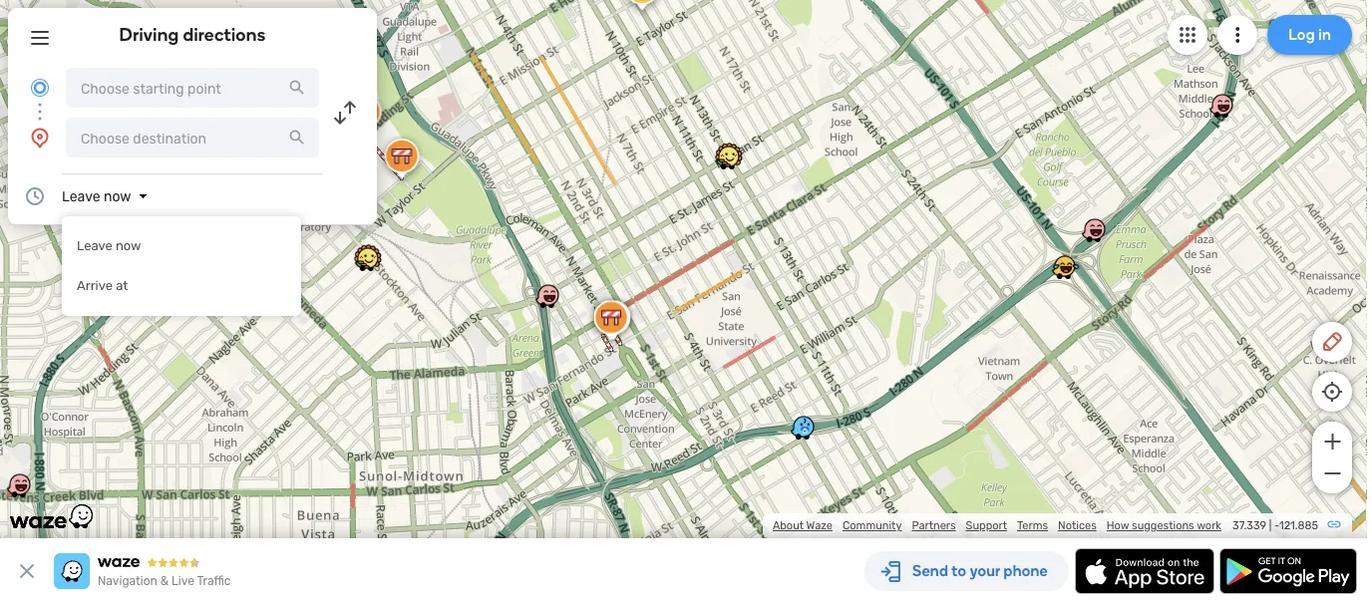 Task type: vqa. For each thing, say whether or not it's contained in the screenshot.
Navigation & Live Traffic
yes



Task type: describe. For each thing, give the bounding box(es) containing it.
partners
[[912, 519, 956, 533]]

121.885
[[1280, 519, 1319, 533]]

clock image
[[23, 185, 47, 208]]

Choose starting point text field
[[66, 68, 319, 108]]

&
[[160, 575, 169, 589]]

current location image
[[28, 76, 52, 100]]

terms
[[1018, 519, 1048, 533]]

leave inside "option"
[[77, 238, 112, 254]]

about
[[773, 519, 804, 533]]

driving directions
[[119, 24, 266, 45]]

support
[[966, 519, 1008, 533]]

waze
[[807, 519, 833, 533]]

about waze link
[[773, 519, 833, 533]]

0 vertical spatial now
[[104, 188, 131, 205]]

|
[[1270, 519, 1272, 533]]

arrive at option
[[62, 266, 301, 306]]

Choose destination text field
[[66, 118, 319, 158]]

37.339 | -121.885
[[1233, 519, 1319, 533]]

support link
[[966, 519, 1008, 533]]

at
[[116, 278, 128, 294]]

directions
[[183, 24, 266, 45]]

37.339
[[1233, 519, 1267, 533]]

how
[[1107, 519, 1130, 533]]

notices
[[1058, 519, 1097, 533]]

about waze community partners support terms notices how suggestions work
[[773, 519, 1222, 533]]

0 vertical spatial leave now
[[62, 188, 131, 205]]

navigation & live traffic
[[98, 575, 231, 589]]



Task type: locate. For each thing, give the bounding box(es) containing it.
now inside "option"
[[116, 238, 141, 254]]

1 vertical spatial leave now
[[77, 238, 141, 254]]

1 vertical spatial now
[[116, 238, 141, 254]]

navigation
[[98, 575, 157, 589]]

location image
[[28, 126, 52, 150]]

pencil image
[[1321, 330, 1345, 354]]

traffic
[[197, 575, 231, 589]]

arrive
[[77, 278, 113, 294]]

partners link
[[912, 519, 956, 533]]

notices link
[[1058, 519, 1097, 533]]

terms link
[[1018, 519, 1048, 533]]

suggestions
[[1132, 519, 1195, 533]]

leave
[[62, 188, 100, 205], [77, 238, 112, 254]]

leave now right clock "image"
[[62, 188, 131, 205]]

community
[[843, 519, 902, 533]]

live
[[172, 575, 194, 589]]

leave now option
[[62, 226, 301, 266]]

now up at
[[116, 238, 141, 254]]

link image
[[1327, 517, 1343, 533]]

driving
[[119, 24, 179, 45]]

0 vertical spatial leave
[[62, 188, 100, 205]]

-
[[1275, 519, 1280, 533]]

leave now inside "option"
[[77, 238, 141, 254]]

now up leave now "option"
[[104, 188, 131, 205]]

leave now
[[62, 188, 131, 205], [77, 238, 141, 254]]

arrive at
[[77, 278, 128, 294]]

zoom in image
[[1320, 430, 1345, 454]]

x image
[[15, 560, 39, 584]]

now
[[104, 188, 131, 205], [116, 238, 141, 254]]

how suggestions work link
[[1107, 519, 1222, 533]]

zoom out image
[[1320, 462, 1345, 486]]

leave up arrive
[[77, 238, 112, 254]]

leave now up arrive at
[[77, 238, 141, 254]]

work
[[1197, 519, 1222, 533]]

1 vertical spatial leave
[[77, 238, 112, 254]]

leave right clock "image"
[[62, 188, 100, 205]]

community link
[[843, 519, 902, 533]]



